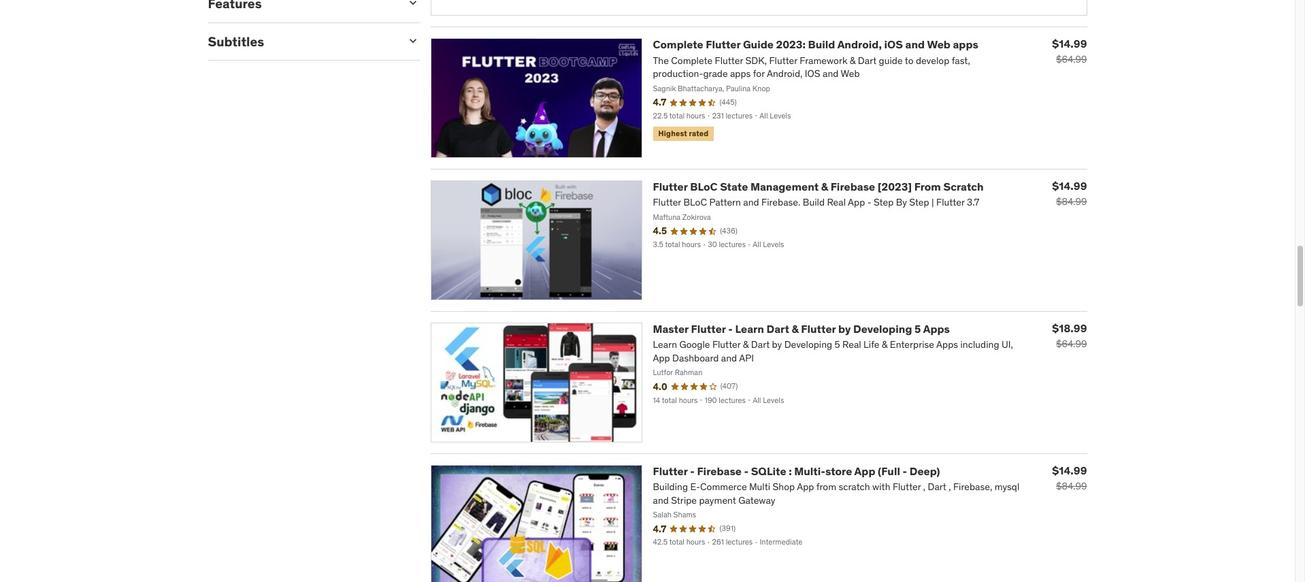 Task type: vqa. For each thing, say whether or not it's contained in the screenshot.
2023:
yes



Task type: describe. For each thing, give the bounding box(es) containing it.
master flutter - learn dart & flutter by developing 5 apps link
[[653, 322, 950, 336]]

1 vertical spatial firebase
[[697, 464, 742, 478]]

$14.99 $64.99
[[1053, 37, 1088, 66]]

state
[[720, 180, 748, 193]]

5
[[915, 322, 921, 336]]

$14.99 $84.99 for flutter bloc state management & firebase [2023] from scratch
[[1053, 179, 1088, 208]]

developing
[[854, 322, 913, 336]]

complete flutter guide 2023: build android, ios and web apps
[[653, 38, 979, 51]]

sqlite
[[751, 464, 787, 478]]

$14.99 for flutter bloc state management & firebase [2023] from scratch
[[1053, 179, 1088, 193]]

complete flutter guide 2023: build android, ios and web apps link
[[653, 38, 979, 51]]

$14.99 $84.99 for flutter - firebase - sqlite : multi-store app (full - deep)
[[1053, 463, 1088, 492]]

flutter - firebase - sqlite : multi-store app (full - deep) link
[[653, 464, 941, 478]]

[2023]
[[878, 180, 912, 193]]

store
[[826, 464, 853, 478]]

app
[[855, 464, 876, 478]]

flutter bloc state management & firebase [2023] from scratch link
[[653, 180, 984, 193]]

$84.99 for flutter bloc state management & firebase [2023] from scratch
[[1057, 196, 1088, 208]]

1 small image from the top
[[406, 0, 420, 9]]

build
[[808, 38, 836, 51]]

2023:
[[776, 38, 806, 51]]

learn
[[736, 322, 765, 336]]

$84.99 for flutter - firebase - sqlite : multi-store app (full - deep)
[[1057, 480, 1088, 492]]

dart
[[767, 322, 790, 336]]

0 vertical spatial firebase
[[831, 180, 876, 193]]

scratch
[[944, 180, 984, 193]]

(full
[[878, 464, 901, 478]]

complete
[[653, 38, 704, 51]]

subtitles
[[208, 33, 264, 49]]

android,
[[838, 38, 882, 51]]

by
[[839, 322, 851, 336]]



Task type: locate. For each thing, give the bounding box(es) containing it.
0 vertical spatial &
[[822, 180, 829, 193]]

flutter - firebase - sqlite : multi-store app (full - deep)
[[653, 464, 941, 478]]

2 $64.99 from the top
[[1057, 338, 1088, 350]]

firebase left [2023]
[[831, 180, 876, 193]]

3 $14.99 from the top
[[1053, 463, 1088, 477]]

$14.99 for flutter - firebase - sqlite : multi-store app (full - deep)
[[1053, 463, 1088, 477]]

0 vertical spatial $14.99 $84.99
[[1053, 179, 1088, 208]]

$64.99 for $18.99
[[1057, 338, 1088, 350]]

guide
[[743, 38, 774, 51]]

2 $84.99 from the top
[[1057, 480, 1088, 492]]

apps
[[924, 322, 950, 336]]

1 vertical spatial $64.99
[[1057, 338, 1088, 350]]

$64.99 inside $14.99 $64.99
[[1057, 53, 1088, 66]]

$14.99 for complete flutter guide 2023: build android, ios and web apps
[[1053, 37, 1088, 51]]

$84.99
[[1057, 196, 1088, 208], [1057, 480, 1088, 492]]

web
[[928, 38, 951, 51]]

multi-
[[795, 464, 826, 478]]

1 $14.99 $84.99 from the top
[[1053, 179, 1088, 208]]

flutter bloc state management & firebase [2023] from scratch
[[653, 180, 984, 193]]

1 horizontal spatial firebase
[[831, 180, 876, 193]]

$18.99 $64.99
[[1053, 321, 1088, 350]]

1 vertical spatial $84.99
[[1057, 480, 1088, 492]]

master
[[653, 322, 689, 336]]

firebase left sqlite at the right
[[697, 464, 742, 478]]

& right management
[[822, 180, 829, 193]]

$64.99 for $14.99
[[1057, 53, 1088, 66]]

1 $64.99 from the top
[[1057, 53, 1088, 66]]

1 vertical spatial $14.99
[[1053, 179, 1088, 193]]

$14.99 $84.99
[[1053, 179, 1088, 208], [1053, 463, 1088, 492]]

:
[[789, 464, 792, 478]]

& right dart at the bottom right of the page
[[792, 322, 799, 336]]

ios
[[885, 38, 903, 51]]

1 vertical spatial $14.99 $84.99
[[1053, 463, 1088, 492]]

0 horizontal spatial firebase
[[697, 464, 742, 478]]

small image
[[406, 0, 420, 9], [406, 34, 420, 47]]

2 $14.99 $84.99 from the top
[[1053, 463, 1088, 492]]

$64.99
[[1057, 53, 1088, 66], [1057, 338, 1088, 350]]

0 vertical spatial small image
[[406, 0, 420, 9]]

firebase
[[831, 180, 876, 193], [697, 464, 742, 478]]

deep)
[[910, 464, 941, 478]]

0 horizontal spatial &
[[792, 322, 799, 336]]

$14.99
[[1053, 37, 1088, 51], [1053, 179, 1088, 193], [1053, 463, 1088, 477]]

management
[[751, 180, 819, 193]]

2 small image from the top
[[406, 34, 420, 47]]

1 vertical spatial &
[[792, 322, 799, 336]]

subtitles button
[[208, 33, 395, 49]]

0 vertical spatial $64.99
[[1057, 53, 1088, 66]]

$64.99 inside $18.99 $64.99
[[1057, 338, 1088, 350]]

2 vertical spatial $14.99
[[1053, 463, 1088, 477]]

1 $84.99 from the top
[[1057, 196, 1088, 208]]

flutter
[[706, 38, 741, 51], [653, 180, 688, 193], [691, 322, 726, 336], [802, 322, 836, 336], [653, 464, 688, 478]]

1 $14.99 from the top
[[1053, 37, 1088, 51]]

and
[[906, 38, 925, 51]]

from
[[915, 180, 942, 193]]

1 horizontal spatial &
[[822, 180, 829, 193]]

0 vertical spatial $14.99
[[1053, 37, 1088, 51]]

master flutter - learn dart & flutter by developing 5 apps
[[653, 322, 950, 336]]

0 vertical spatial $84.99
[[1057, 196, 1088, 208]]

2 $14.99 from the top
[[1053, 179, 1088, 193]]

1 vertical spatial small image
[[406, 34, 420, 47]]

apps
[[953, 38, 979, 51]]

$18.99
[[1053, 321, 1088, 335]]

bloc
[[691, 180, 718, 193]]

-
[[729, 322, 733, 336], [691, 464, 695, 478], [744, 464, 749, 478], [903, 464, 908, 478]]

&
[[822, 180, 829, 193], [792, 322, 799, 336]]



